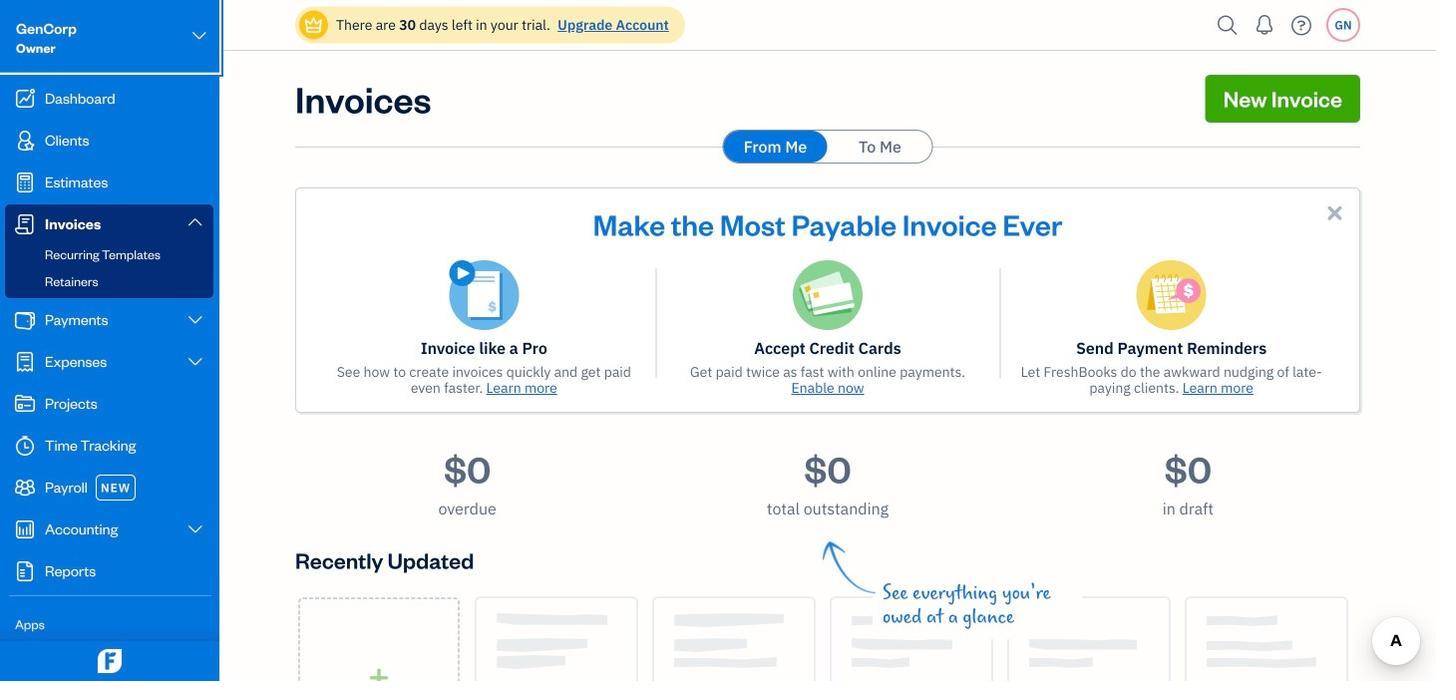 Task type: describe. For each thing, give the bounding box(es) containing it.
close image
[[1324, 201, 1347, 224]]

chevron large down image for chart image
[[186, 522, 204, 538]]

search image
[[1212, 10, 1244, 40]]

send payment reminders image
[[1137, 260, 1207, 330]]

client image
[[13, 131, 37, 151]]

expense image
[[13, 352, 37, 372]]

accept credit cards image
[[793, 260, 863, 330]]

team image
[[13, 478, 37, 498]]

invoice image
[[13, 214, 37, 234]]

invoice like a pro image
[[449, 260, 519, 330]]



Task type: vqa. For each thing, say whether or not it's contained in the screenshot.
approvals
no



Task type: locate. For each thing, give the bounding box(es) containing it.
1 chevron large down image from the top
[[186, 214, 204, 230]]

report image
[[13, 562, 37, 582]]

chevron large down image
[[186, 214, 204, 230], [186, 312, 204, 328], [186, 522, 204, 538]]

go to help image
[[1286, 10, 1318, 40]]

2 chevron large down image from the top
[[186, 312, 204, 328]]

estimate image
[[13, 173, 37, 193]]

dashboard image
[[13, 89, 37, 109]]

freshbooks image
[[94, 649, 126, 673]]

chevron large down image for the invoice image
[[186, 214, 204, 230]]

chart image
[[13, 520, 37, 540]]

main element
[[0, 0, 269, 681]]

1 vertical spatial chevron large down image
[[186, 354, 204, 370]]

chevron large down image
[[190, 24, 208, 48], [186, 354, 204, 370]]

project image
[[13, 394, 37, 414]]

chevron large down image for the payment image
[[186, 312, 204, 328]]

2 vertical spatial chevron large down image
[[186, 522, 204, 538]]

crown image
[[303, 14, 324, 35]]

notifications image
[[1249, 5, 1281, 45]]

1 vertical spatial chevron large down image
[[186, 312, 204, 328]]

3 chevron large down image from the top
[[186, 522, 204, 538]]

timer image
[[13, 436, 37, 456]]

0 vertical spatial chevron large down image
[[186, 214, 204, 230]]

plus image
[[368, 668, 391, 681]]

payment image
[[13, 310, 37, 330]]

0 vertical spatial chevron large down image
[[190, 24, 208, 48]]



